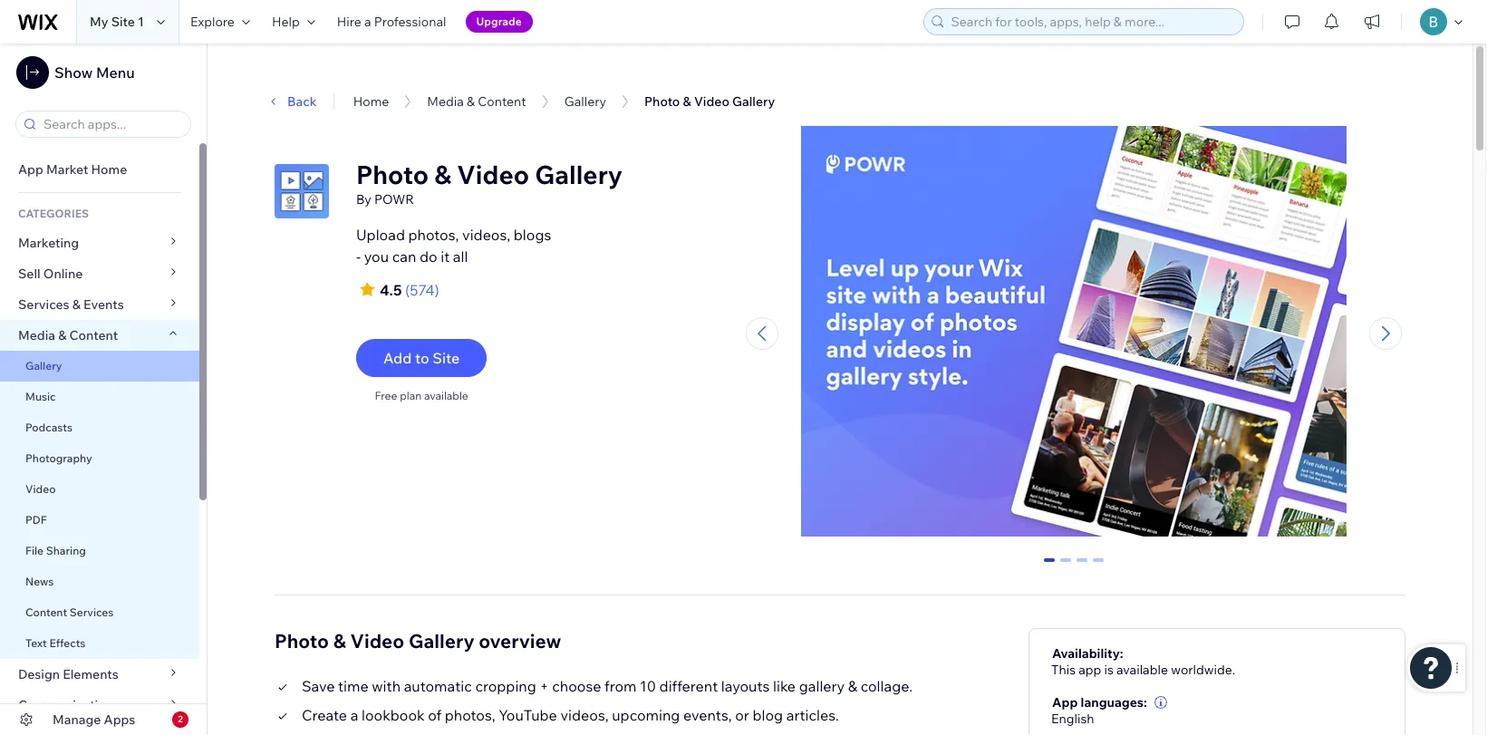 Task type: describe. For each thing, give the bounding box(es) containing it.
cropping
[[475, 677, 537, 695]]

lookbook
[[362, 706, 425, 724]]

back
[[287, 93, 317, 110]]

gallery inside sidebar element
[[25, 359, 62, 373]]

content services
[[25, 606, 114, 619]]

save
[[302, 677, 335, 695]]

1 vertical spatial gallery link
[[0, 351, 199, 382]]

music
[[25, 390, 56, 403]]

0 horizontal spatial content
[[25, 606, 67, 619]]

4.5
[[380, 281, 402, 299]]

help button
[[261, 0, 326, 44]]

& inside photo & video gallery by powr
[[435, 159, 452, 190]]

my
[[90, 14, 108, 30]]

1 vertical spatial photos,
[[445, 706, 496, 724]]

Search apps... field
[[38, 112, 185, 137]]

video link
[[0, 474, 199, 505]]

gallery for photo & video gallery
[[733, 93, 775, 110]]

0 1 2 3
[[1046, 558, 1102, 575]]

services inside content services link
[[70, 606, 114, 619]]

show
[[54, 63, 93, 82]]

gallery for photo & video gallery overview
[[409, 629, 475, 652]]

events
[[83, 296, 124, 313]]

it
[[441, 248, 450, 266]]

0 vertical spatial powr
[[347, 74, 387, 91]]

save time with automatic cropping + choose from 10 different layouts like gallery & collage.
[[302, 677, 913, 695]]

a for lookbook
[[351, 706, 358, 724]]

0 horizontal spatial media & content link
[[0, 320, 199, 351]]

sidebar element
[[0, 44, 208, 735]]

marketing link
[[0, 228, 199, 258]]

0 vertical spatial site
[[111, 14, 135, 30]]

4.5 ( 574 )
[[380, 281, 439, 299]]

)
[[435, 281, 439, 299]]

3
[[1095, 558, 1102, 575]]

do
[[420, 248, 438, 266]]

sell online
[[18, 266, 83, 282]]

effects
[[49, 636, 86, 650]]

languages:
[[1081, 694, 1148, 711]]

2 horizontal spatial content
[[478, 93, 526, 110]]

communication link
[[0, 690, 199, 721]]

upgrade button
[[466, 11, 533, 33]]

add to site button
[[356, 339, 487, 377]]

hire a professional link
[[326, 0, 457, 44]]

text
[[25, 636, 47, 650]]

site inside button
[[433, 349, 460, 367]]

articles.
[[787, 706, 840, 724]]

0 vertical spatial media & content
[[427, 93, 526, 110]]

file sharing
[[25, 544, 86, 558]]

photography link
[[0, 443, 199, 474]]

1 horizontal spatial media & content link
[[427, 93, 526, 110]]

app market home
[[18, 161, 127, 178]]

collage.
[[861, 677, 913, 695]]

photo & video gallery preview 0 image
[[801, 126, 1347, 546]]

video for photo & video gallery
[[694, 93, 730, 110]]

app for app languages:
[[1053, 694, 1078, 711]]

create a lookbook of photos, youtube videos, upcoming events, or blog articles.
[[302, 706, 840, 724]]

app
[[1079, 662, 1102, 678]]

overview
[[479, 629, 562, 652]]

powr inside photo & video gallery by powr
[[374, 191, 414, 208]]

2 inside sidebar element
[[178, 714, 183, 725]]

sharing
[[46, 544, 86, 558]]

video inside the video link
[[25, 482, 56, 496]]

free plan available
[[375, 389, 469, 403]]

content services link
[[0, 598, 199, 628]]

upload photos, videos, blogs - you can do it all
[[356, 226, 552, 266]]

10
[[640, 677, 656, 695]]

media inside sidebar element
[[18, 327, 55, 344]]

events,
[[684, 706, 732, 724]]

photo for photo & video gallery overview
[[275, 629, 329, 652]]

or
[[736, 706, 750, 724]]

photos, inside upload photos, videos, blogs - you can do it all
[[409, 226, 459, 244]]

text effects link
[[0, 628, 199, 659]]

pdf link
[[0, 505, 199, 536]]

hire
[[337, 14, 362, 30]]

layouts
[[722, 677, 770, 695]]

categories
[[18, 207, 89, 220]]

1 horizontal spatial gallery link
[[565, 93, 607, 110]]

file sharing link
[[0, 536, 199, 567]]

media & content inside sidebar element
[[18, 327, 118, 344]]

services & events
[[18, 296, 124, 313]]

explore
[[190, 14, 235, 30]]

0
[[1046, 558, 1053, 575]]

upload
[[356, 226, 405, 244]]

podcasts
[[25, 421, 73, 434]]

home link
[[353, 93, 389, 110]]

can
[[392, 248, 417, 266]]

hire a professional
[[337, 14, 447, 30]]

menu
[[96, 63, 135, 82]]

free
[[375, 389, 398, 403]]

by inside photo & video gallery by powr
[[356, 191, 372, 208]]

by powr
[[327, 74, 387, 91]]

video for photo & video gallery by powr
[[457, 159, 530, 190]]



Task type: locate. For each thing, give the bounding box(es) containing it.
services inside services & events link
[[18, 296, 69, 313]]

home right market
[[91, 161, 127, 178]]

services down the sell online
[[18, 296, 69, 313]]

plan
[[400, 389, 422, 403]]

worldwide.
[[1172, 662, 1236, 678]]

app market home link
[[0, 154, 199, 185]]

app down this
[[1053, 694, 1078, 711]]

& inside button
[[683, 93, 692, 110]]

0 horizontal spatial photo
[[275, 629, 329, 652]]

automatic
[[404, 677, 472, 695]]

1 horizontal spatial by
[[356, 191, 372, 208]]

videos, inside upload photos, videos, blogs - you can do it all
[[462, 226, 511, 244]]

manage
[[53, 712, 101, 728]]

0 horizontal spatial videos,
[[462, 226, 511, 244]]

photo for photo & video gallery
[[645, 93, 680, 110]]

574
[[410, 281, 435, 299]]

0 vertical spatial 1
[[138, 14, 144, 30]]

1 horizontal spatial photo
[[356, 159, 429, 190]]

design elements link
[[0, 659, 199, 690]]

photos,
[[409, 226, 459, 244], [445, 706, 496, 724]]

1 right 0
[[1062, 558, 1070, 575]]

0 vertical spatial a
[[364, 14, 371, 30]]

time
[[338, 677, 369, 695]]

0 vertical spatial by
[[327, 74, 343, 91]]

manage apps
[[53, 712, 135, 728]]

gallery for photo & video gallery by powr
[[535, 159, 623, 190]]

from
[[605, 677, 637, 695]]

gallery link
[[565, 93, 607, 110], [0, 351, 199, 382]]

different
[[660, 677, 718, 695]]

site right my
[[111, 14, 135, 30]]

news link
[[0, 567, 199, 598]]

podcasts link
[[0, 413, 199, 443]]

videos, up all
[[462, 226, 511, 244]]

1 horizontal spatial home
[[353, 93, 389, 110]]

photography
[[25, 452, 92, 465]]

2 right apps
[[178, 714, 183, 725]]

services down news link
[[70, 606, 114, 619]]

0 vertical spatial 2
[[1079, 558, 1086, 575]]

elements
[[63, 666, 119, 683]]

pdf
[[25, 513, 47, 527]]

photo & video gallery logo image
[[275, 164, 329, 219]]

0 horizontal spatial 1
[[138, 14, 144, 30]]

2 left 3
[[1079, 558, 1086, 575]]

2 vertical spatial photo
[[275, 629, 329, 652]]

0 vertical spatial content
[[478, 93, 526, 110]]

media & content up photo & video gallery by powr
[[427, 93, 526, 110]]

photo & video gallery by powr
[[356, 159, 623, 208]]

0 horizontal spatial by
[[327, 74, 343, 91]]

1 vertical spatial services
[[70, 606, 114, 619]]

a right hire
[[364, 14, 371, 30]]

site right to
[[433, 349, 460, 367]]

marketing
[[18, 235, 79, 251]]

0 horizontal spatial media & content
[[18, 327, 118, 344]]

0 vertical spatial app
[[18, 161, 43, 178]]

media down services & events
[[18, 327, 55, 344]]

1 vertical spatial available
[[1117, 662, 1169, 678]]

video inside photo & video gallery button
[[694, 93, 730, 110]]

1 vertical spatial 1
[[1062, 558, 1070, 575]]

home inside sidebar element
[[91, 161, 127, 178]]

content down news
[[25, 606, 67, 619]]

photo & video gallery overview
[[275, 629, 562, 652]]

1 horizontal spatial content
[[69, 327, 118, 344]]

1 horizontal spatial media
[[427, 93, 464, 110]]

gallery inside button
[[733, 93, 775, 110]]

1 horizontal spatial app
[[1053, 694, 1078, 711]]

0 horizontal spatial 2
[[178, 714, 183, 725]]

0 vertical spatial media & content link
[[427, 93, 526, 110]]

show menu button
[[16, 56, 135, 89]]

home
[[353, 93, 389, 110], [91, 161, 127, 178]]

availability: this app is available worldwide.
[[1052, 645, 1236, 678]]

gallery
[[799, 677, 845, 695]]

home down by powr
[[353, 93, 389, 110]]

a for professional
[[364, 14, 371, 30]]

by down hire
[[327, 74, 343, 91]]

communication
[[18, 697, 116, 714]]

app left market
[[18, 161, 43, 178]]

to
[[415, 349, 429, 367]]

(
[[405, 281, 410, 299]]

0 vertical spatial services
[[18, 296, 69, 313]]

1 horizontal spatial media & content
[[427, 93, 526, 110]]

1 horizontal spatial 1
[[1062, 558, 1070, 575]]

app
[[18, 161, 43, 178], [1053, 694, 1078, 711]]

my site 1
[[90, 14, 144, 30]]

professional
[[374, 14, 447, 30]]

photo
[[645, 93, 680, 110], [356, 159, 429, 190], [275, 629, 329, 652]]

available right is at the right bottom of page
[[1117, 662, 1169, 678]]

help
[[272, 14, 300, 30]]

2 vertical spatial content
[[25, 606, 67, 619]]

sell online link
[[0, 258, 199, 289]]

1 vertical spatial content
[[69, 327, 118, 344]]

1 vertical spatial 2
[[178, 714, 183, 725]]

photos, up do
[[409, 226, 459, 244]]

1 vertical spatial site
[[433, 349, 460, 367]]

1 vertical spatial app
[[1053, 694, 1078, 711]]

1 vertical spatial by
[[356, 191, 372, 208]]

sell
[[18, 266, 40, 282]]

media & content link down events
[[0, 320, 199, 351]]

design
[[18, 666, 60, 683]]

content down services & events link
[[69, 327, 118, 344]]

app inside sidebar element
[[18, 161, 43, 178]]

like
[[773, 677, 796, 695]]

app for app market home
[[18, 161, 43, 178]]

blog
[[753, 706, 784, 724]]

upgrade
[[477, 15, 522, 28]]

with
[[372, 677, 401, 695]]

is
[[1105, 662, 1114, 678]]

0 vertical spatial photo
[[645, 93, 680, 110]]

show menu
[[54, 63, 135, 82]]

choose
[[552, 677, 602, 695]]

0 vertical spatial videos,
[[462, 226, 511, 244]]

add to site
[[384, 349, 460, 367]]

design elements
[[18, 666, 119, 683]]

1 vertical spatial media & content
[[18, 327, 118, 344]]

1 vertical spatial a
[[351, 706, 358, 724]]

0 vertical spatial photos,
[[409, 226, 459, 244]]

content down upgrade button
[[478, 93, 526, 110]]

0 vertical spatial media
[[427, 93, 464, 110]]

photos, right of
[[445, 706, 496, 724]]

app languages:
[[1053, 694, 1148, 711]]

create
[[302, 706, 347, 724]]

0 vertical spatial gallery link
[[565, 93, 607, 110]]

video inside photo & video gallery by powr
[[457, 159, 530, 190]]

powr up home link
[[347, 74, 387, 91]]

1 vertical spatial powr
[[374, 191, 414, 208]]

1 right my
[[138, 14, 144, 30]]

available right plan in the left of the page
[[424, 389, 469, 403]]

media right home link
[[427, 93, 464, 110]]

text effects
[[25, 636, 86, 650]]

powr up upload
[[374, 191, 414, 208]]

0 horizontal spatial available
[[424, 389, 469, 403]]

by
[[327, 74, 343, 91], [356, 191, 372, 208]]

1 horizontal spatial 2
[[1079, 558, 1086, 575]]

media & content
[[427, 93, 526, 110], [18, 327, 118, 344]]

all
[[453, 248, 468, 266]]

1 vertical spatial media & content link
[[0, 320, 199, 351]]

0 horizontal spatial site
[[111, 14, 135, 30]]

0 vertical spatial available
[[424, 389, 469, 403]]

1 vertical spatial videos,
[[561, 706, 609, 724]]

1 vertical spatial photo
[[356, 159, 429, 190]]

2 horizontal spatial photo
[[645, 93, 680, 110]]

available inside availability: this app is available worldwide.
[[1117, 662, 1169, 678]]

media & content down services & events
[[18, 327, 118, 344]]

0 horizontal spatial app
[[18, 161, 43, 178]]

services & events link
[[0, 289, 199, 320]]

1 horizontal spatial site
[[433, 349, 460, 367]]

by up upload
[[356, 191, 372, 208]]

-
[[356, 248, 361, 266]]

media & content link up photo & video gallery by powr
[[427, 93, 526, 110]]

0 horizontal spatial a
[[351, 706, 358, 724]]

photo inside photo & video gallery button
[[645, 93, 680, 110]]

video for photo & video gallery overview
[[350, 629, 405, 652]]

available
[[424, 389, 469, 403], [1117, 662, 1169, 678]]

1 vertical spatial home
[[91, 161, 127, 178]]

market
[[46, 161, 88, 178]]

Search for tools, apps, help & more... field
[[946, 9, 1239, 34]]

gallery inside photo & video gallery by powr
[[535, 159, 623, 190]]

0 horizontal spatial gallery link
[[0, 351, 199, 382]]

1 horizontal spatial videos,
[[561, 706, 609, 724]]

0 horizontal spatial home
[[91, 161, 127, 178]]

online
[[43, 266, 83, 282]]

back button
[[266, 93, 317, 110]]

photo for photo & video gallery by powr
[[356, 159, 429, 190]]

news
[[25, 575, 54, 588]]

blogs
[[514, 226, 552, 244]]

1
[[138, 14, 144, 30], [1062, 558, 1070, 575]]

1 horizontal spatial available
[[1117, 662, 1169, 678]]

photo & video gallery
[[645, 93, 775, 110]]

upcoming
[[612, 706, 680, 724]]

site
[[111, 14, 135, 30], [433, 349, 460, 367]]

0 vertical spatial home
[[353, 93, 389, 110]]

photo inside photo & video gallery by powr
[[356, 159, 429, 190]]

you
[[364, 248, 389, 266]]

video
[[694, 93, 730, 110], [457, 159, 530, 190], [25, 482, 56, 496], [350, 629, 405, 652]]

1 vertical spatial media
[[18, 327, 55, 344]]

this
[[1052, 662, 1076, 678]]

2
[[1079, 558, 1086, 575], [178, 714, 183, 725]]

a down time at the bottom of the page
[[351, 706, 358, 724]]

content
[[478, 93, 526, 110], [69, 327, 118, 344], [25, 606, 67, 619]]

videos, down 'choose'
[[561, 706, 609, 724]]

add
[[384, 349, 412, 367]]

0 horizontal spatial media
[[18, 327, 55, 344]]

apps
[[104, 712, 135, 728]]

english
[[1052, 711, 1095, 727]]

1 horizontal spatial a
[[364, 14, 371, 30]]



Task type: vqa. For each thing, say whether or not it's contained in the screenshot.
rightmost the
no



